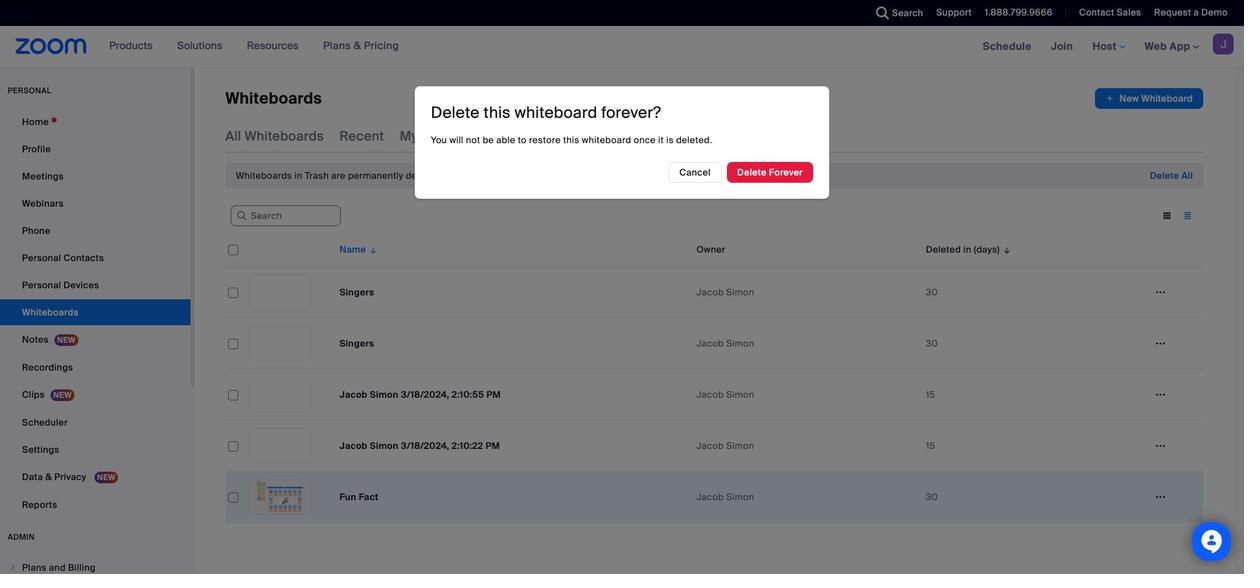 Task type: vqa. For each thing, say whether or not it's contained in the screenshot.
& inside the product information NAVIGATION
no



Task type: describe. For each thing, give the bounding box(es) containing it.
meetings navigation
[[973, 26, 1244, 68]]

jacob simon 3/18/2024, 2:10:55 pm element
[[340, 389, 501, 400]]

fun fact, modified at apr 02, 2024 by jacob simon, view only, link image
[[249, 479, 311, 514]]

thumbnail of jacob simon 3/18/2024, 2:10:55 pm image
[[249, 378, 310, 411]]

arrow down image
[[366, 242, 378, 257]]

1 singers element from the top
[[340, 286, 374, 298]]

tabs of all whiteboard page tab list
[[225, 119, 792, 153]]

2 singers element from the top
[[340, 338, 374, 349]]

Search text field
[[231, 206, 341, 226]]

arrow down image
[[1000, 242, 1012, 257]]

personal menu menu
[[0, 109, 190, 519]]

thumbnail of fun fact image
[[249, 480, 310, 514]]



Task type: locate. For each thing, give the bounding box(es) containing it.
2 thumbnail of singers image from the top
[[249, 327, 310, 360]]

alert
[[236, 169, 500, 182]]

1 vertical spatial application
[[225, 233, 1213, 533]]

thumbnail of singers image
[[249, 275, 310, 309], [249, 327, 310, 360]]

dialog
[[415, 86, 829, 199]]

0 vertical spatial application
[[1095, 88, 1203, 109]]

singers element
[[340, 286, 374, 298], [340, 338, 374, 349]]

0 vertical spatial singers element
[[340, 286, 374, 298]]

application
[[1095, 88, 1203, 109], [225, 233, 1213, 533]]

list mode, selected image
[[1177, 210, 1198, 222]]

banner
[[0, 26, 1244, 68]]

thumbnail of singers image for 1st singers element from the top of the page
[[249, 275, 310, 309]]

thumbnail of jacob simon 3/18/2024, 2:10:22 pm image
[[249, 429, 310, 463]]

heading
[[431, 102, 661, 122]]

1 vertical spatial singers element
[[340, 338, 374, 349]]

0 vertical spatial thumbnail of singers image
[[249, 275, 310, 309]]

1 vertical spatial thumbnail of singers image
[[249, 327, 310, 360]]

product information navigation
[[100, 26, 409, 67]]

jacob simon 3/18/2024, 2:10:22 pm element
[[340, 440, 500, 452]]

thumbnail of singers image for first singers element from the bottom
[[249, 327, 310, 360]]

grid mode, not selected image
[[1157, 210, 1177, 222]]

fun fact element
[[340, 491, 379, 503]]

1 thumbnail of singers image from the top
[[249, 275, 310, 309]]



